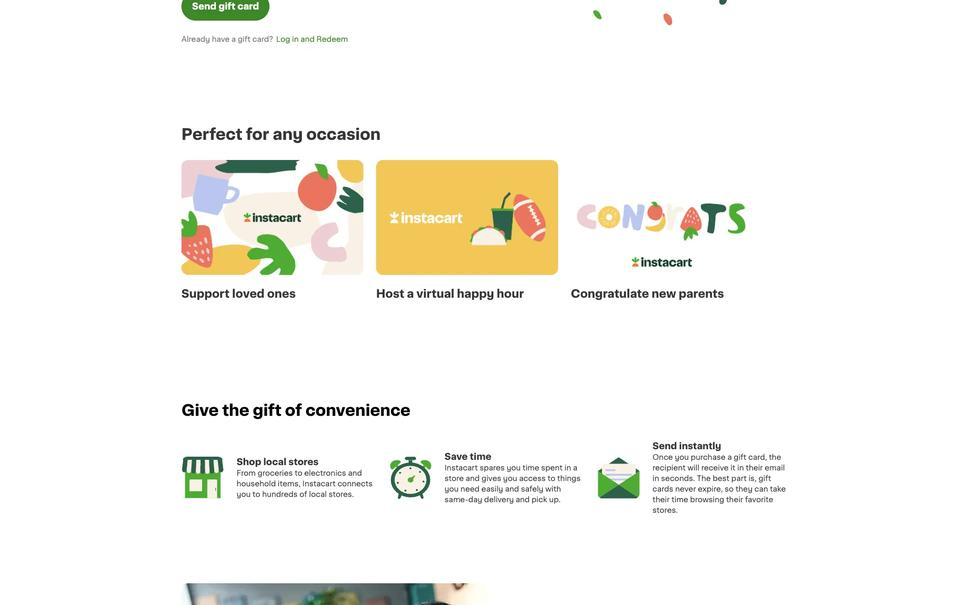 Task type: describe. For each thing, give the bounding box(es) containing it.
time inside send instantly once you purchase a gift card, the recipient will receive it in their email in seconds. the best part is, gift cards never expire, so they can take their time browsing their favorite stores.
[[672, 497, 688, 504]]

send for send instantly once you purchase a gift card, the recipient will receive it in their email in seconds. the best part is, gift cards never expire, so they can take their time browsing their favorite stores.
[[653, 443, 677, 451]]

1 horizontal spatial to
[[295, 470, 302, 478]]

stores. inside shop local stores from groceries to electronics and household items, instacart connects you to hundreds of local stores.
[[329, 492, 354, 499]]

stores. inside send instantly once you purchase a gift card, the recipient will receive it in their email in seconds. the best part is, gift cards never expire, so they can take their time browsing their favorite stores.
[[653, 507, 678, 515]]

save time image
[[389, 458, 432, 500]]

to inside save time instacart spares you time spent in a store and gives you access to things you need easily and safely with same-day delivery and pick up.
[[548, 476, 555, 483]]

instacart inside shop local stores from groceries to electronics and household items, instacart connects you to hundreds of local stores.
[[302, 481, 336, 488]]

the
[[697, 476, 711, 483]]

2 horizontal spatial their
[[746, 465, 763, 472]]

card
[[238, 2, 259, 11]]

will
[[688, 465, 700, 472]]

send gift card
[[192, 2, 259, 11]]

and up need
[[466, 476, 480, 483]]

convenience
[[306, 403, 410, 419]]

parents
[[679, 289, 724, 300]]

new
[[652, 289, 676, 300]]

hundreds
[[262, 492, 298, 499]]

cards
[[653, 486, 673, 494]]

host
[[376, 289, 404, 300]]

gives
[[482, 476, 501, 483]]

already
[[181, 36, 210, 43]]

any
[[273, 127, 303, 142]]

never
[[675, 486, 696, 494]]

once
[[653, 454, 673, 462]]

0 vertical spatial time
[[470, 453, 491, 462]]

0 vertical spatial of
[[285, 403, 302, 419]]

card,
[[748, 454, 767, 462]]

host a virtual happy hour
[[376, 289, 524, 300]]

household
[[237, 481, 276, 488]]

you inside shop local stores from groceries to electronics and household items, instacart connects you to hundreds of local stores.
[[237, 492, 251, 499]]

and inside shop local stores from groceries to electronics and household items, instacart connects you to hundreds of local stores.
[[348, 470, 362, 478]]

0 vertical spatial the
[[222, 403, 249, 419]]

send for send gift card
[[192, 2, 217, 11]]

and down safely
[[516, 497, 530, 504]]

host a virtual happy hour image
[[376, 160, 558, 276]]

stores
[[289, 459, 319, 467]]

take
[[770, 486, 786, 494]]

give
[[181, 403, 219, 419]]

1 horizontal spatial their
[[726, 497, 743, 504]]

email
[[765, 465, 785, 472]]

pick
[[532, 497, 547, 504]]

in inside save time instacart spares you time spent in a store and gives you access to things you need easily and safely with same-day delivery and pick up.
[[565, 465, 571, 472]]

you inside send instantly once you purchase a gift card, the recipient will receive it in their email in seconds. the best part is, gift cards never expire, so they can take their time browsing their favorite stores.
[[675, 454, 689, 462]]

so
[[725, 486, 734, 494]]

day
[[468, 497, 482, 504]]

a right have
[[232, 36, 236, 43]]

groceries
[[258, 470, 293, 478]]

best
[[713, 476, 730, 483]]

support loved ones image
[[181, 160, 363, 276]]

gift inside button
[[219, 2, 235, 11]]

access
[[519, 476, 546, 483]]

same-
[[445, 497, 468, 504]]

support
[[181, 289, 230, 300]]

recipient
[[653, 465, 686, 472]]

0 horizontal spatial to
[[253, 492, 260, 499]]

congratulate
[[571, 289, 649, 300]]

you right spares
[[507, 465, 521, 472]]

items,
[[278, 481, 301, 488]]

instacart inside save time instacart spares you time spent in a store and gives you access to things you need easily and safely with same-day delivery and pick up.
[[445, 465, 478, 472]]

perfect
[[181, 127, 242, 142]]

electronics
[[304, 470, 346, 478]]



Task type: locate. For each thing, give the bounding box(es) containing it.
support loved ones
[[181, 289, 296, 300]]

of
[[285, 403, 302, 419], [300, 492, 307, 499]]

0 horizontal spatial stores.
[[329, 492, 354, 499]]

0 vertical spatial local
[[263, 459, 286, 467]]

spent
[[541, 465, 563, 472]]

shop local stores image
[[181, 458, 224, 500]]

and
[[301, 36, 315, 43], [348, 470, 362, 478], [466, 476, 480, 483], [505, 486, 519, 494], [516, 497, 530, 504]]

1 horizontal spatial local
[[309, 492, 327, 499]]

delivery
[[484, 497, 514, 504]]

1 horizontal spatial stores.
[[653, 507, 678, 515]]

safely
[[521, 486, 544, 494]]

1 horizontal spatial send
[[653, 443, 677, 451]]

send instantly image
[[597, 458, 640, 500]]

0 horizontal spatial local
[[263, 459, 286, 467]]

1 vertical spatial the
[[769, 454, 781, 462]]

they
[[736, 486, 753, 494]]

and right log
[[301, 36, 315, 43]]

send inside send instantly once you purchase a gift card, the recipient will receive it in their email in seconds. the best part is, gift cards never expire, so they can take their time browsing their favorite stores.
[[653, 443, 677, 451]]

0 horizontal spatial their
[[653, 497, 670, 504]]

0 horizontal spatial the
[[222, 403, 249, 419]]

1 vertical spatial send
[[653, 443, 677, 451]]

save
[[445, 453, 468, 462]]

send gift card button
[[181, 0, 270, 21]]

time
[[470, 453, 491, 462], [523, 465, 539, 472], [672, 497, 688, 504]]

purchase
[[691, 454, 726, 462]]

store
[[445, 476, 464, 483]]

2 vertical spatial time
[[672, 497, 688, 504]]

seconds.
[[661, 476, 695, 483]]

need
[[461, 486, 480, 494]]

you
[[675, 454, 689, 462], [507, 465, 521, 472], [503, 476, 517, 483], [445, 486, 459, 494], [237, 492, 251, 499]]

is,
[[749, 476, 757, 483]]

0 horizontal spatial instacart
[[302, 481, 336, 488]]

time down never at right bottom
[[672, 497, 688, 504]]

hour
[[497, 289, 524, 300]]

the right give
[[222, 403, 249, 419]]

send instantly once you purchase a gift card, the recipient will receive it in their email in seconds. the best part is, gift cards never expire, so they can take their time browsing their favorite stores.
[[653, 443, 786, 515]]

0 horizontal spatial send
[[192, 2, 217, 11]]

to down spent
[[548, 476, 555, 483]]

in
[[292, 36, 299, 43], [565, 465, 571, 472], [737, 465, 744, 472], [653, 476, 659, 483]]

1 vertical spatial stores.
[[653, 507, 678, 515]]

local
[[263, 459, 286, 467], [309, 492, 327, 499]]

a inside send instantly once you purchase a gift card, the recipient will receive it in their email in seconds. the best part is, gift cards never expire, so they can take their time browsing their favorite stores.
[[728, 454, 732, 462]]

log in and redeem button
[[273, 33, 351, 45]]

expire,
[[698, 486, 723, 494]]

a right host on the top left of page
[[407, 289, 414, 300]]

a up things
[[573, 465, 577, 472]]

things
[[557, 476, 581, 483]]

it
[[731, 465, 736, 472]]

occasion
[[306, 127, 381, 142]]

in up things
[[565, 465, 571, 472]]

instantly
[[679, 443, 721, 451]]

shop local stores from groceries to electronics and household items, instacart connects you to hundreds of local stores.
[[237, 459, 373, 499]]

send up already
[[192, 2, 217, 11]]

send up "once"
[[653, 443, 677, 451]]

for
[[246, 127, 269, 142]]

to down stores on the bottom of the page
[[295, 470, 302, 478]]

send
[[192, 2, 217, 11], [653, 443, 677, 451]]

part
[[731, 476, 747, 483]]

and up delivery
[[505, 486, 519, 494]]

in right log
[[292, 36, 299, 43]]

congratulate new parents image
[[571, 160, 753, 276]]

local up groceries
[[263, 459, 286, 467]]

2 horizontal spatial time
[[672, 497, 688, 504]]

from
[[237, 470, 256, 478]]

card?
[[252, 36, 273, 43]]

a up it
[[728, 454, 732, 462]]

receive
[[701, 465, 729, 472]]

instacart down electronics
[[302, 481, 336, 488]]

1 horizontal spatial instacart
[[445, 465, 478, 472]]

instacart
[[445, 465, 478, 472], [302, 481, 336, 488]]

1 horizontal spatial the
[[769, 454, 781, 462]]

give the gift of convenience
[[181, 403, 410, 419]]

up.
[[549, 497, 561, 504]]

you down household
[[237, 492, 251, 499]]

of inside shop local stores from groceries to electronics and household items, instacart connects you to hundreds of local stores.
[[300, 492, 307, 499]]

1 vertical spatial time
[[523, 465, 539, 472]]

connects
[[338, 481, 373, 488]]

favorite
[[745, 497, 773, 504]]

0 vertical spatial send
[[192, 2, 217, 11]]

redeem
[[317, 36, 348, 43]]

1 vertical spatial local
[[309, 492, 327, 499]]

0 horizontal spatial time
[[470, 453, 491, 462]]

a
[[232, 36, 236, 43], [407, 289, 414, 300], [728, 454, 732, 462], [573, 465, 577, 472]]

to down household
[[253, 492, 260, 499]]

1 vertical spatial instacart
[[302, 481, 336, 488]]

their down cards
[[653, 497, 670, 504]]

the up email
[[769, 454, 781, 462]]

easily
[[481, 486, 503, 494]]

loved
[[232, 289, 265, 300]]

local down electronics
[[309, 492, 327, 499]]

in up cards
[[653, 476, 659, 483]]

you right gives
[[503, 476, 517, 483]]

you up will
[[675, 454, 689, 462]]

time up access
[[523, 465, 539, 472]]

1 vertical spatial of
[[300, 492, 307, 499]]

the
[[222, 403, 249, 419], [769, 454, 781, 462]]

virtual
[[417, 289, 454, 300]]

a inside save time instacart spares you time spent in a store and gives you access to things you need easily and safely with same-day delivery and pick up.
[[573, 465, 577, 472]]

their
[[746, 465, 763, 472], [653, 497, 670, 504], [726, 497, 743, 504]]

time up spares
[[470, 453, 491, 462]]

congratulate new parents
[[571, 289, 724, 300]]

browsing
[[690, 497, 724, 504]]

their up is, at bottom
[[746, 465, 763, 472]]

log
[[276, 36, 290, 43]]

already have a gift card? log in and redeem
[[181, 36, 348, 43]]

their down the so
[[726, 497, 743, 504]]

you down "store"
[[445, 486, 459, 494]]

stores. down cards
[[653, 507, 678, 515]]

the inside send instantly once you purchase a gift card, the recipient will receive it in their email in seconds. the best part is, gift cards never expire, so they can take their time browsing their favorite stores.
[[769, 454, 781, 462]]

stores. down "connects" on the left
[[329, 492, 354, 499]]

of up stores on the bottom of the page
[[285, 403, 302, 419]]

save time instacart spares you time spent in a store and gives you access to things you need easily and safely with same-day delivery and pick up.
[[445, 453, 581, 504]]

instacart down save
[[445, 465, 478, 472]]

to
[[295, 470, 302, 478], [548, 476, 555, 483], [253, 492, 260, 499]]

2 horizontal spatial to
[[548, 476, 555, 483]]

send inside button
[[192, 2, 217, 11]]

1 horizontal spatial time
[[523, 465, 539, 472]]

can
[[755, 486, 768, 494]]

0 vertical spatial instacart
[[445, 465, 478, 472]]

have
[[212, 36, 230, 43]]

with
[[545, 486, 561, 494]]

stores.
[[329, 492, 354, 499], [653, 507, 678, 515]]

shop
[[237, 459, 261, 467]]

of down 'items,'
[[300, 492, 307, 499]]

gift
[[219, 2, 235, 11], [238, 36, 251, 43], [253, 403, 282, 419], [734, 454, 747, 462], [759, 476, 771, 483]]

perfect for any occasion
[[181, 127, 381, 142]]

and up "connects" on the left
[[348, 470, 362, 478]]

happy
[[457, 289, 494, 300]]

spares
[[480, 465, 505, 472]]

ones
[[267, 289, 296, 300]]

0 vertical spatial stores.
[[329, 492, 354, 499]]

in right it
[[737, 465, 744, 472]]



Task type: vqa. For each thing, say whether or not it's contained in the screenshot.
Buy it again link
no



